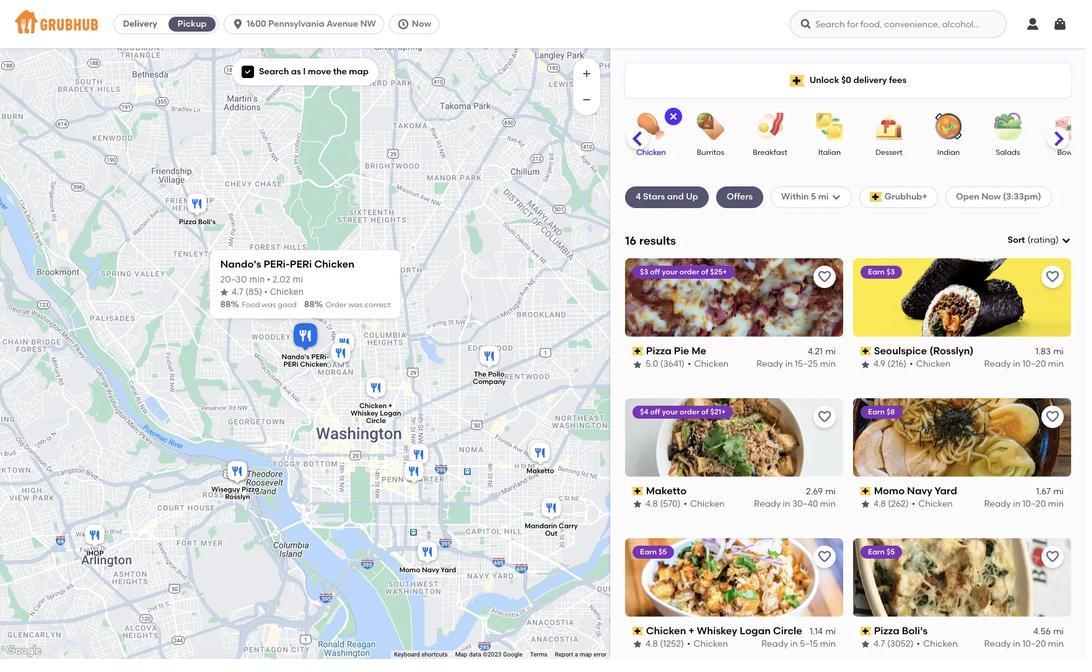 Task type: describe. For each thing, give the bounding box(es) containing it.
1 vertical spatial boli's
[[902, 625, 928, 637]]

ihop
[[86, 550, 103, 558]]

save this restaurant image for maketto
[[818, 409, 832, 424]]

a
[[575, 651, 578, 658]]

unlock $0 delivery fees
[[810, 75, 907, 85]]

$21+
[[711, 408, 726, 416]]

0 horizontal spatial map
[[349, 66, 369, 77]]

$4 off your order of $21+
[[640, 408, 726, 416]]

chicken down the nando's peri- peri chicken the pollo company
[[359, 402, 387, 410]]

peri for nando's peri- peri chicken the pollo company
[[283, 361, 298, 369]]

subscription pass image for pizza boli's
[[861, 627, 872, 636]]

1.83 mi
[[1036, 347, 1064, 357]]

4.8 (1252)
[[646, 639, 684, 650]]

4.56 mi
[[1034, 627, 1064, 637]]

(3:33pm)
[[1003, 192, 1042, 202]]

chicken up 4.8 (1252) on the bottom of page
[[646, 625, 686, 637]]

boli's inside map region
[[198, 218, 215, 226]]

chicken image
[[630, 113, 673, 140]]

mi for chicken + whiskey logan circle
[[826, 627, 836, 637]]

( for 85
[[245, 288, 248, 297]]

svg image up unlock
[[800, 18, 813, 30]]

map region
[[0, 33, 679, 659]]

save this restaurant button for pizza boli's
[[1042, 546, 1064, 568]]

grubhub+
[[885, 192, 928, 202]]

star icon image for momo navy yard
[[861, 500, 871, 510]]

ready in 10–20 min for seoulspice (rosslyn)
[[985, 359, 1064, 370]]

ready in 15–25 min
[[757, 359, 836, 370]]

) for sort ( rating )
[[1056, 235, 1059, 245]]

main navigation navigation
[[0, 0, 1087, 48]]

10–20 for seoulspice (rosslyn)
[[1023, 359, 1046, 370]]

svg image inside now button
[[397, 18, 410, 30]]

16
[[625, 233, 637, 248]]

peri- for nando's peri-peri chicken 20–30 min • 2.02 mi
[[263, 258, 290, 270]]

mandarin carry out
[[525, 523, 578, 538]]

1 horizontal spatial maketto
[[646, 485, 687, 497]]

salads
[[996, 148, 1021, 157]]

• for chicken + whiskey logan circle
[[687, 639, 691, 650]]

4.8 (262)
[[874, 499, 909, 510]]

pizza boli's inside map region
[[179, 218, 215, 226]]

circle inside chicken + whiskey logan circle
[[366, 417, 386, 425]]

grubhub plus flag logo image for grubhub+
[[870, 192, 882, 202]]

mi inside nando's peri-peri chicken 20–30 min • 2.02 mi
[[293, 276, 303, 284]]

earn $3
[[868, 268, 895, 276]]

1 vertical spatial logan
[[740, 625, 771, 637]]

mandarin
[[525, 523, 557, 531]]

save this restaurant image for seoulspice (rosslyn)
[[1046, 269, 1060, 284]]

4.7 (3052)
[[874, 639, 914, 650]]

none field containing sort
[[1008, 234, 1072, 247]]

bowls image
[[1046, 113, 1087, 140]]

your for pizza pie me
[[662, 268, 678, 276]]

ready for maketto
[[754, 499, 781, 510]]

chicken + whiskey logan circle logo image
[[625, 538, 844, 617]]

min for boli's
[[1048, 639, 1064, 650]]

new york grill image
[[332, 331, 357, 358]]

maketto image
[[528, 441, 553, 468]]

offers
[[727, 192, 753, 202]]

1600 pennsylvania avenue nw button
[[224, 14, 389, 34]]

% for 88 % order was correct
[[314, 300, 323, 310]]

earn for chicken + whiskey logan circle
[[640, 548, 657, 556]]

(262)
[[888, 499, 909, 510]]

nando's peri- peri chicken the pollo company
[[281, 353, 506, 386]]

in for chicken + whiskey logan circle
[[791, 639, 798, 650]]

5.0
[[646, 359, 658, 370]]

save this restaurant image for chicken + whiskey logan circle
[[818, 549, 832, 564]]

delivery
[[854, 75, 887, 85]]

• chicken for +
[[687, 639, 728, 650]]

star icon image for pizza boli's
[[861, 640, 871, 650]]

dessert
[[876, 148, 903, 157]]

the pollo company image
[[477, 344, 502, 371]]

2.02
[[272, 276, 290, 284]]

rating
[[1031, 235, 1056, 245]]

order for maketto
[[680, 408, 700, 416]]

$4
[[640, 408, 649, 416]]

burritos
[[697, 148, 725, 157]]

4.21 mi
[[808, 347, 836, 357]]

save this restaurant image for pizza boli's
[[1046, 549, 1060, 564]]

ready in 5–15 min
[[762, 639, 836, 650]]

report a map error link
[[555, 651, 607, 658]]

10–20 for momo navy yard
[[1023, 499, 1046, 510]]

10–20 for pizza boli's
[[1023, 639, 1046, 650]]

up
[[686, 192, 699, 202]]

seoulspice image
[[401, 459, 426, 487]]

nando's peri-peri chicken 20–30 min • 2.02 mi
[[220, 258, 354, 284]]

star icon image for pizza pie me
[[633, 360, 643, 370]]

indian
[[938, 148, 960, 157]]

(216)
[[888, 359, 907, 370]]

5.0 (3641)
[[646, 359, 685, 370]]

5–15
[[800, 639, 818, 650]]

within
[[782, 192, 809, 202]]

ihop image
[[82, 523, 107, 550]]

star icon image for maketto
[[633, 500, 643, 510]]

$5 for chicken
[[659, 548, 667, 556]]

earn $5 for pizza
[[868, 548, 895, 556]]

1.14 mi
[[810, 627, 836, 637]]

mi right 5
[[819, 192, 829, 202]]

out
[[545, 530, 557, 538]]

svg image right 5
[[832, 192, 841, 202]]

0 vertical spatial navy
[[907, 485, 933, 497]]

1.14
[[810, 627, 823, 637]]

(570)
[[660, 499, 681, 510]]

svg image inside field
[[1062, 236, 1072, 246]]

Search for food, convenience, alcohol... search field
[[790, 11, 1007, 38]]

save this restaurant button for momo navy yard
[[1042, 406, 1064, 428]]

save this restaurant button for seoulspice (rosslyn)
[[1042, 266, 1064, 288]]

ready for chicken + whiskey logan circle
[[762, 639, 789, 650]]

• for momo navy yard
[[912, 499, 916, 510]]

pie
[[674, 345, 689, 357]]

sort
[[1008, 235, 1025, 245]]

earn for seoulspice (rosslyn)
[[868, 268, 885, 276]]

©2023
[[483, 651, 502, 658]]

breakfast
[[753, 148, 788, 157]]

mi for seoulspice (rosslyn)
[[1054, 347, 1064, 357]]

• for pizza pie me
[[688, 359, 691, 370]]

1 vertical spatial now
[[982, 192, 1001, 202]]

rosslyn
[[225, 494, 250, 502]]

order for pizza pie me
[[680, 268, 700, 276]]

4.8 for maketto
[[646, 499, 658, 510]]

seoulspice (rosslyn) image
[[225, 459, 249, 487]]

mi for maketto
[[826, 487, 836, 497]]

4.8 for chicken + whiskey logan circle
[[646, 639, 658, 650]]

subscription pass image for chicken + whiskey logan circle
[[633, 627, 644, 636]]

of for maketto
[[701, 408, 709, 416]]

the
[[474, 370, 486, 378]]

italian image
[[808, 113, 852, 140]]

ready for seoulspice (rosslyn)
[[985, 359, 1011, 370]]

85
[[248, 288, 259, 297]]

2.69
[[806, 487, 823, 497]]

google image
[[3, 643, 44, 659]]

report a map error
[[555, 651, 607, 658]]

) for 4.7 ( 85 )
[[259, 288, 262, 297]]

momo navy yard logo image
[[853, 398, 1072, 477]]

map
[[455, 651, 468, 658]]

navy inside map region
[[422, 567, 439, 575]]

save this restaurant image for momo navy yard
[[1046, 409, 1060, 424]]

wiseguy pizza - rosslyn
[[211, 486, 263, 502]]

4.8 (570)
[[646, 499, 681, 510]]

as
[[291, 66, 301, 77]]

terms link
[[530, 651, 548, 658]]

plus icon image
[[581, 68, 593, 80]]

in for pizza pie me
[[786, 359, 793, 370]]

off for pizza pie me
[[650, 268, 660, 276]]

ready in 10–20 min for pizza boli's
[[985, 639, 1064, 650]]

logan inside chicken + whiskey logan circle
[[380, 410, 401, 418]]

save this restaurant image for pizza pie me
[[818, 269, 832, 284]]

1 horizontal spatial whiskey
[[697, 625, 738, 637]]

within 5 mi
[[782, 192, 829, 202]]

off for maketto
[[651, 408, 660, 416]]

pennsylvania
[[268, 19, 325, 29]]

1.83
[[1036, 347, 1051, 357]]

ready for momo navy yard
[[985, 499, 1011, 510]]

yard inside map region
[[441, 567, 456, 575]]

unlock
[[810, 75, 840, 85]]

(3641)
[[661, 359, 685, 370]]

1 $3 from the left
[[640, 268, 649, 276]]

now inside button
[[412, 19, 431, 29]]

ready for pizza pie me
[[757, 359, 784, 370]]

min for navy
[[1048, 499, 1064, 510]]

good
[[278, 301, 297, 309]]

88 % food was good
[[220, 300, 297, 310]]

tigo's image
[[525, 438, 550, 465]]

ready in 30–40 min
[[754, 499, 836, 510]]

4.9
[[874, 359, 886, 370]]

0 vertical spatial momo navy yard
[[874, 485, 958, 497]]

stars
[[643, 192, 665, 202]]

search as i move the map
[[259, 66, 369, 77]]

1 vertical spatial chicken + whiskey logan circle
[[646, 625, 803, 637]]

chicken down the me
[[694, 359, 729, 370]]

nando's for nando's peri-peri chicken 20–30 min • 2.02 mi
[[220, 258, 261, 270]]

1600
[[247, 19, 266, 29]]

jyoti indian cuisine image
[[328, 341, 353, 368]]

4.7 ( 85 )
[[231, 288, 262, 297]]

earn $8
[[868, 408, 895, 416]]



Task type: vqa. For each thing, say whether or not it's contained in the screenshot.


Task type: locate. For each thing, give the bounding box(es) containing it.
2.69 mi
[[806, 487, 836, 497]]

chicken up the good
[[270, 288, 304, 297]]

0 horizontal spatial nando's
[[220, 258, 261, 270]]

was right food
[[261, 301, 276, 309]]

1 off from the top
[[650, 268, 660, 276]]

your down results
[[662, 268, 678, 276]]

0 vertical spatial pizza boli's
[[179, 218, 215, 226]]

0 horizontal spatial boli's
[[198, 218, 215, 226]]

momo navy yard inside map region
[[399, 567, 456, 575]]

mi for pizza boli's
[[1054, 627, 1064, 637]]

grubhub plus flag logo image left unlock
[[790, 75, 805, 86]]

1 horizontal spatial peri-
[[311, 353, 329, 361]]

88
[[220, 300, 231, 310], [304, 300, 314, 310]]

ready in 10–20 min for momo navy yard
[[985, 499, 1064, 510]]

circle down chicken + whiskey logan circle icon
[[366, 417, 386, 425]]

whiskey down chicken + whiskey logan circle icon
[[350, 410, 378, 418]]

2 88 from the left
[[304, 300, 314, 310]]

• left 2.02
[[267, 276, 270, 284]]

0 horizontal spatial grubhub plus flag logo image
[[790, 75, 805, 86]]

0 horizontal spatial %
[[231, 300, 239, 310]]

earn for momo navy yard
[[868, 408, 885, 416]]

) inside field
[[1056, 235, 1059, 245]]

None field
[[1008, 234, 1072, 247]]

(3052)
[[888, 639, 914, 650]]

keyboard shortcuts button
[[394, 651, 448, 659]]

1 88 from the left
[[220, 300, 231, 310]]

min down 4.21 mi
[[820, 359, 836, 370]]

salads image
[[987, 113, 1030, 140]]

0 vertical spatial )
[[1056, 235, 1059, 245]]

peri up 2.02
[[290, 258, 312, 270]]

fees
[[889, 75, 907, 85]]

data
[[469, 651, 481, 658]]

5
[[811, 192, 816, 202]]

0 vertical spatial map
[[349, 66, 369, 77]]

2 ready in 10–20 min from the top
[[985, 499, 1064, 510]]

0 horizontal spatial )
[[259, 288, 262, 297]]

star icon image left 4.7 (3052)
[[861, 640, 871, 650]]

0 horizontal spatial momo navy yard
[[399, 567, 456, 575]]

1 vertical spatial your
[[662, 408, 678, 416]]

1 horizontal spatial navy
[[907, 485, 933, 497]]

order
[[680, 268, 700, 276], [680, 408, 700, 416]]

and
[[667, 192, 684, 202]]

svg image
[[232, 18, 244, 30], [397, 18, 410, 30], [800, 18, 813, 30], [832, 192, 841, 202]]

star icon image for chicken + whiskey logan circle
[[633, 640, 643, 650]]

4.8 left (570)
[[646, 499, 658, 510]]

circle
[[366, 417, 386, 425], [773, 625, 803, 637]]

10–20 down 1.83
[[1023, 359, 1046, 370]]

min for (rosslyn)
[[1048, 359, 1064, 370]]

0 vertical spatial peri
[[290, 258, 312, 270]]

order
[[325, 301, 346, 309]]

mi right 1.83
[[1054, 347, 1064, 357]]

1 vertical spatial )
[[259, 288, 262, 297]]

ready in 10–20 min down 1.67
[[985, 499, 1064, 510]]

nando's inside the nando's peri- peri chicken the pollo company
[[281, 353, 309, 361]]

1 horizontal spatial )
[[1056, 235, 1059, 245]]

• chicken right (1252)
[[687, 639, 728, 650]]

• right (262)
[[912, 499, 916, 510]]

chicken right '(3052)'
[[924, 639, 958, 650]]

pizza boli's image
[[184, 192, 209, 219]]

now
[[412, 19, 431, 29], [982, 192, 1001, 202]]

0 horizontal spatial earn $5
[[640, 548, 667, 556]]

1 vertical spatial order
[[680, 408, 700, 416]]

chicken down the chicken image
[[637, 148, 666, 157]]

(rosslyn)
[[930, 345, 974, 357]]

mi right the 1.14
[[826, 627, 836, 637]]

• right '(3052)'
[[917, 639, 920, 650]]

map
[[349, 66, 369, 77], [580, 651, 592, 658]]

off right $4
[[651, 408, 660, 416]]

nw
[[360, 19, 376, 29]]

move
[[308, 66, 331, 77]]

2 vertical spatial 10–20
[[1023, 639, 1046, 650]]

1 horizontal spatial $5
[[887, 548, 895, 556]]

mi for pizza pie me
[[826, 347, 836, 357]]

maketto down tigo's image
[[526, 467, 554, 475]]

burritos image
[[689, 113, 733, 140]]

4.56
[[1034, 627, 1051, 637]]

1.67 mi
[[1037, 487, 1064, 497]]

1 vertical spatial save this restaurant image
[[1046, 549, 1060, 564]]

i
[[303, 66, 306, 77]]

1 of from the top
[[701, 268, 709, 276]]

0 vertical spatial chicken + whiskey logan circle
[[350, 402, 401, 425]]

0 vertical spatial nando's
[[220, 258, 261, 270]]

mi right 2.02
[[293, 276, 303, 284]]

nando's left jyoti indian cuisine "image"
[[281, 353, 309, 361]]

• chicken inside map region
[[264, 288, 304, 297]]

1 horizontal spatial nando's
[[281, 353, 309, 361]]

1 horizontal spatial %
[[314, 300, 323, 310]]

4.8 left (1252)
[[646, 639, 658, 650]]

2 10–20 from the top
[[1023, 499, 1046, 510]]

2 your from the top
[[662, 408, 678, 416]]

food
[[242, 301, 260, 309]]

• for maketto
[[684, 499, 687, 510]]

italian
[[819, 148, 841, 157]]

your right $4
[[662, 408, 678, 416]]

4.7 for 4.7 (3052)
[[874, 639, 885, 650]]

10–20 down 4.56
[[1023, 639, 1046, 650]]

4.21
[[808, 347, 823, 357]]

momo inside map region
[[399, 567, 420, 575]]

4.8 for momo navy yard
[[874, 499, 886, 510]]

1 was from the left
[[261, 301, 276, 309]]

4.7 left '(3052)'
[[874, 639, 885, 650]]

1 save this restaurant image from the top
[[1046, 269, 1060, 284]]

) up 88 % food was good
[[259, 288, 262, 297]]

1 horizontal spatial was
[[348, 301, 362, 309]]

(
[[1028, 235, 1031, 245], [245, 288, 248, 297]]

was for 88 % order was correct
[[348, 301, 362, 309]]

wiseguy pizza - rosslyn image
[[225, 459, 249, 487]]

grubhub plus flag logo image
[[790, 75, 805, 86], [870, 192, 882, 202]]

1 vertical spatial navy
[[422, 567, 439, 575]]

star icon image for seoulspice (rosslyn)
[[861, 360, 871, 370]]

order left $25+
[[680, 268, 700, 276]]

yard down momo navy yard logo
[[935, 485, 958, 497]]

$25+
[[710, 268, 727, 276]]

1 vertical spatial maketto
[[646, 485, 687, 497]]

$5 down 4.8 (570) at the bottom of page
[[659, 548, 667, 556]]

nando's
[[220, 258, 261, 270], [281, 353, 309, 361]]

( for rating
[[1028, 235, 1031, 245]]

16 results
[[625, 233, 676, 248]]

mandarin carry out image
[[539, 496, 564, 523]]

company
[[473, 378, 506, 386]]

2 was from the left
[[348, 301, 362, 309]]

pizza pie me logo image
[[625, 258, 844, 337]]

chicken + whiskey logan circle up (1252)
[[646, 625, 803, 637]]

1 vertical spatial momo
[[399, 567, 420, 575]]

mi right 1.67
[[1054, 487, 1064, 497]]

• chicken for (rosslyn)
[[910, 359, 951, 370]]

1 horizontal spatial +
[[689, 625, 695, 637]]

now button
[[389, 14, 444, 34]]

peri- inside the nando's peri- peri chicken the pollo company
[[311, 353, 329, 361]]

chicken right (262)
[[919, 499, 953, 510]]

1600 pennsylvania avenue nw
[[247, 19, 376, 29]]

momo navy yard
[[874, 485, 958, 497], [399, 567, 456, 575]]

2 save this restaurant image from the top
[[1046, 549, 1060, 564]]

report
[[555, 651, 573, 658]]

your for maketto
[[662, 408, 678, 416]]

• inside nando's peri-peri chicken 20–30 min • 2.02 mi
[[267, 276, 270, 284]]

1 horizontal spatial earn $5
[[868, 548, 895, 556]]

peri inside nando's peri-peri chicken 20–30 min • 2.02 mi
[[290, 258, 312, 270]]

map right a
[[580, 651, 592, 658]]

• right 85
[[264, 288, 267, 297]]

momo navy yard image
[[415, 540, 440, 567]]

-
[[261, 486, 263, 494]]

4.9 (216)
[[874, 359, 907, 370]]

peri inside the nando's peri- peri chicken the pollo company
[[283, 361, 298, 369]]

save this restaurant button for chicken + whiskey logan circle
[[814, 546, 836, 568]]

1 horizontal spatial grubhub plus flag logo image
[[870, 192, 882, 202]]

map data ©2023 google
[[455, 651, 523, 658]]

in for pizza boli's
[[1013, 639, 1021, 650]]

seoulspice
[[874, 345, 927, 357]]

the
[[333, 66, 347, 77]]

1 vertical spatial whiskey
[[697, 625, 738, 637]]

rating image
[[220, 288, 229, 296]]

svg image
[[1026, 17, 1041, 32], [1053, 17, 1068, 32], [244, 68, 252, 76], [669, 112, 679, 121], [1062, 236, 1072, 246]]

chicken down seoulspice (rosslyn)
[[917, 359, 951, 370]]

1 $5 from the left
[[659, 548, 667, 556]]

ready for pizza boli's
[[985, 639, 1011, 650]]

0 horizontal spatial yard
[[441, 567, 456, 575]]

yard
[[935, 485, 958, 497], [441, 567, 456, 575]]

0 vertical spatial +
[[388, 402, 392, 410]]

( inside field
[[1028, 235, 1031, 245]]

chicken + whiskey logan circle image
[[364, 376, 388, 403]]

1 earn $5 from the left
[[640, 548, 667, 556]]

1 horizontal spatial yard
[[935, 485, 958, 497]]

now right "open"
[[982, 192, 1001, 202]]

pickup button
[[166, 14, 218, 34]]

mi for momo navy yard
[[1054, 487, 1064, 497]]

earn $5 for chicken
[[640, 548, 667, 556]]

maketto logo image
[[625, 398, 844, 477]]

• chicken for navy
[[912, 499, 953, 510]]

0 vertical spatial now
[[412, 19, 431, 29]]

logan down chicken + whiskey logan circle icon
[[380, 410, 401, 418]]

spice 6 modern indian image
[[406, 443, 431, 470]]

0 horizontal spatial 88
[[220, 300, 231, 310]]

was for 88 % food was good
[[261, 301, 276, 309]]

min down 2.69 mi on the bottom of page
[[820, 499, 836, 510]]

open now (3:33pm)
[[956, 192, 1042, 202]]

whiskey inside map region
[[350, 410, 378, 418]]

keyboard
[[394, 651, 420, 658]]

maketto
[[526, 467, 554, 475], [646, 485, 687, 497]]

• chicken right (262)
[[912, 499, 953, 510]]

• down pie
[[688, 359, 691, 370]]

% left food
[[231, 300, 239, 310]]

1 horizontal spatial 4.7
[[874, 639, 885, 650]]

was inside 88 % order was correct
[[348, 301, 362, 309]]

88 for 88 % order was correct
[[304, 300, 314, 310]]

88 right the good
[[304, 300, 314, 310]]

delivery button
[[114, 14, 166, 34]]

0 vertical spatial peri-
[[263, 258, 290, 270]]

4.8 left (262)
[[874, 499, 886, 510]]

earn $5 down the 4.8 (262)
[[868, 548, 895, 556]]

$5 for pizza
[[887, 548, 895, 556]]

0 horizontal spatial was
[[261, 301, 276, 309]]

1 vertical spatial peri
[[283, 361, 298, 369]]

carry
[[559, 523, 578, 531]]

chicken inside the nando's peri- peri chicken the pollo company
[[300, 361, 327, 369]]

88 for 88 % food was good
[[220, 300, 231, 310]]

1 horizontal spatial boli's
[[902, 625, 928, 637]]

earn $5 down 4.8 (570) at the bottom of page
[[640, 548, 667, 556]]

bowls
[[1058, 148, 1078, 157]]

) right sort
[[1056, 235, 1059, 245]]

peri- inside nando's peri-peri chicken 20–30 min • 2.02 mi
[[263, 258, 290, 270]]

save this restaurant button
[[814, 266, 836, 288], [1042, 266, 1064, 288], [814, 406, 836, 428], [1042, 406, 1064, 428], [814, 546, 836, 568], [1042, 546, 1064, 568]]

min up 85
[[249, 276, 265, 284]]

0 vertical spatial your
[[662, 268, 678, 276]]

20–30
[[220, 276, 247, 284]]

map right the
[[349, 66, 369, 77]]

$5 down the 4.8 (262)
[[887, 548, 895, 556]]

$8
[[887, 408, 895, 416]]

) inside map region
[[259, 288, 262, 297]]

1 horizontal spatial momo navy yard
[[874, 485, 958, 497]]

2 off from the top
[[651, 408, 660, 416]]

0 horizontal spatial +
[[388, 402, 392, 410]]

4.7
[[231, 288, 243, 297], [874, 639, 885, 650]]

min for pie
[[820, 359, 836, 370]]

4.7 inside map region
[[231, 288, 243, 297]]

0 horizontal spatial (
[[245, 288, 248, 297]]

1 vertical spatial map
[[580, 651, 592, 658]]

• chicken down seoulspice (rosslyn)
[[910, 359, 951, 370]]

2 % from the left
[[314, 300, 323, 310]]

1 vertical spatial of
[[701, 408, 709, 416]]

pickup
[[178, 19, 207, 29]]

% left the order
[[314, 300, 323, 310]]

subscription pass image
[[633, 347, 644, 356], [633, 487, 644, 496], [861, 487, 872, 496]]

nando's inside nando's peri-peri chicken 20–30 min • 2.02 mi
[[220, 258, 261, 270]]

1 vertical spatial peri-
[[311, 353, 329, 361]]

3 ready in 10–20 min from the top
[[985, 639, 1064, 650]]

• right (570)
[[684, 499, 687, 510]]

1 horizontal spatial $3
[[887, 268, 895, 276]]

svg image inside the 1600 pennsylvania avenue nw button
[[232, 18, 244, 30]]

min down 4.56 mi at the bottom right of the page
[[1048, 639, 1064, 650]]

(1252)
[[660, 639, 684, 650]]

min for +
[[820, 639, 836, 650]]

grubhub plus flag logo image for unlock $0 delivery fees
[[790, 75, 805, 86]]

mi right 2.69
[[826, 487, 836, 497]]

order left $21+
[[680, 408, 700, 416]]

in for momo navy yard
[[1013, 499, 1021, 510]]

1 horizontal spatial (
[[1028, 235, 1031, 245]]

your
[[662, 268, 678, 276], [662, 408, 678, 416]]

0 vertical spatial save this restaurant image
[[1046, 269, 1060, 284]]

pizza boli's logo image
[[853, 538, 1072, 617]]

+ inside map region
[[388, 402, 392, 410]]

2 vertical spatial ready in 10–20 min
[[985, 639, 1064, 650]]

maketto inside map region
[[526, 467, 554, 475]]

1 your from the top
[[662, 268, 678, 276]]

subscription pass image for pizza pie me
[[633, 347, 644, 356]]

min down 1.67 mi
[[1048, 499, 1064, 510]]

( right sort
[[1028, 235, 1031, 245]]

4.7 for 4.7 ( 85 )
[[231, 288, 243, 297]]

star icon image left 4.8 (570) at the bottom of page
[[633, 500, 643, 510]]

svg image left 1600
[[232, 18, 244, 30]]

search
[[259, 66, 289, 77]]

sort ( rating )
[[1008, 235, 1059, 245]]

4.8
[[646, 499, 658, 510], [874, 499, 886, 510], [646, 639, 658, 650]]

% for 88 % food was good
[[231, 300, 239, 310]]

1 vertical spatial +
[[689, 625, 695, 637]]

off down results
[[650, 268, 660, 276]]

save this restaurant image
[[1046, 269, 1060, 284], [1046, 549, 1060, 564]]

whiskey down chicken + whiskey logan circle logo
[[697, 625, 738, 637]]

1 vertical spatial ready in 10–20 min
[[985, 499, 1064, 510]]

star icon image left '4.9'
[[861, 360, 871, 370]]

1 vertical spatial momo navy yard
[[399, 567, 456, 575]]

• chicken right (570)
[[684, 499, 725, 510]]

0 vertical spatial grubhub plus flag logo image
[[790, 75, 805, 86]]

1 horizontal spatial now
[[982, 192, 1001, 202]]

min down 1.14 mi
[[820, 639, 836, 650]]

0 vertical spatial (
[[1028, 235, 1031, 245]]

0 horizontal spatial 4.7
[[231, 288, 243, 297]]

1 10–20 from the top
[[1023, 359, 1046, 370]]

1 horizontal spatial 88
[[304, 300, 314, 310]]

0 vertical spatial ready in 10–20 min
[[985, 359, 1064, 370]]

star icon image
[[633, 360, 643, 370], [861, 360, 871, 370], [633, 500, 643, 510], [861, 500, 871, 510], [633, 640, 643, 650], [861, 640, 871, 650]]

of
[[701, 268, 709, 276], [701, 408, 709, 416]]

nando's up 20–30
[[220, 258, 261, 270]]

3 10–20 from the top
[[1023, 639, 1046, 650]]

0 vertical spatial of
[[701, 268, 709, 276]]

0 vertical spatial logan
[[380, 410, 401, 418]]

google
[[503, 651, 523, 658]]

4
[[636, 192, 641, 202]]

1 vertical spatial circle
[[773, 625, 803, 637]]

0 horizontal spatial circle
[[366, 417, 386, 425]]

mi right 4.21 at the bottom
[[826, 347, 836, 357]]

2 earn $5 from the left
[[868, 548, 895, 556]]

was right the order
[[348, 301, 362, 309]]

1 horizontal spatial chicken + whiskey logan circle
[[646, 625, 803, 637]]

subscription pass image for maketto
[[633, 487, 644, 496]]

( inside map region
[[245, 288, 248, 297]]

seoulspice (rosslyn) logo image
[[853, 258, 1072, 337]]

0 vertical spatial momo
[[874, 485, 905, 497]]

chicken down 'nando's peri-peri chicken' image
[[300, 361, 327, 369]]

2 of from the top
[[701, 408, 709, 416]]

pizza inside wiseguy pizza - rosslyn
[[241, 486, 259, 494]]

chicken + whiskey logan circle down the nando's peri- peri chicken the pollo company
[[350, 402, 401, 425]]

0 horizontal spatial navy
[[422, 567, 439, 575]]

open
[[956, 192, 980, 202]]

seoulspice (rosslyn)
[[874, 345, 974, 357]]

subscription pass image for momo navy yard
[[861, 487, 872, 496]]

minus icon image
[[581, 94, 593, 106]]

1 ready in 10–20 min from the top
[[985, 359, 1064, 370]]

1 horizontal spatial map
[[580, 651, 592, 658]]

1 vertical spatial 4.7
[[874, 639, 885, 650]]

in for seoulspice (rosslyn)
[[1013, 359, 1021, 370]]

min inside nando's peri-peri chicken 20–30 min • 2.02 mi
[[249, 276, 265, 284]]

0 horizontal spatial $3
[[640, 268, 649, 276]]

$0
[[842, 75, 852, 85]]

off
[[650, 268, 660, 276], [651, 408, 660, 416]]

earn for pizza boli's
[[868, 548, 885, 556]]

star icon image left 4.8 (1252) on the bottom of page
[[633, 640, 643, 650]]

indian image
[[927, 113, 971, 140]]

breakfast image
[[749, 113, 792, 140]]

0 vertical spatial circle
[[366, 417, 386, 425]]

0 horizontal spatial whiskey
[[350, 410, 378, 418]]

1 vertical spatial nando's
[[281, 353, 309, 361]]

88 down rating icon
[[220, 300, 231, 310]]

peri down 'nando's peri-peri chicken' image
[[283, 361, 298, 369]]

of left $21+
[[701, 408, 709, 416]]

ready
[[757, 359, 784, 370], [985, 359, 1011, 370], [754, 499, 781, 510], [985, 499, 1011, 510], [762, 639, 789, 650], [985, 639, 1011, 650]]

0 vertical spatial 10–20
[[1023, 359, 1046, 370]]

2 $3 from the left
[[887, 268, 895, 276]]

circle up ready in 5–15 min
[[773, 625, 803, 637]]

1 horizontal spatial logan
[[740, 625, 771, 637]]

• right (1252)
[[687, 639, 691, 650]]

• chicken right '(3052)'
[[917, 639, 958, 650]]

4.7 right rating icon
[[231, 288, 243, 297]]

)
[[1056, 235, 1059, 245], [259, 288, 262, 297]]

avenue
[[327, 19, 358, 29]]

grubhub plus flag logo image left grubhub+
[[870, 192, 882, 202]]

• chicken down the me
[[688, 359, 729, 370]]

0 vertical spatial yard
[[935, 485, 958, 497]]

0 vertical spatial off
[[650, 268, 660, 276]]

peri-
[[263, 258, 290, 270], [311, 353, 329, 361]]

chicken right (570)
[[691, 499, 725, 510]]

now right nw
[[412, 19, 431, 29]]

• for pizza boli's
[[917, 639, 920, 650]]

momo
[[874, 485, 905, 497], [399, 567, 420, 575]]

$3 off your order of $25+
[[640, 268, 727, 276]]

peri for nando's peri-peri chicken 20–30 min • 2.02 mi
[[290, 258, 312, 270]]

logan up ready in 5–15 min
[[740, 625, 771, 637]]

save this restaurant button for maketto
[[814, 406, 836, 428]]

• for seoulspice (rosslyn)
[[910, 359, 913, 370]]

chicken up the order
[[314, 258, 354, 270]]

dessert image
[[868, 113, 911, 140]]

svg image right nw
[[397, 18, 410, 30]]

chicken
[[637, 148, 666, 157], [314, 258, 354, 270], [270, 288, 304, 297], [694, 359, 729, 370], [917, 359, 951, 370], [300, 361, 327, 369], [359, 402, 387, 410], [691, 499, 725, 510], [919, 499, 953, 510], [646, 625, 686, 637], [694, 639, 728, 650], [924, 639, 958, 650]]

pizza pie me
[[646, 345, 707, 357]]

save this restaurant button for pizza pie me
[[814, 266, 836, 288]]

1 vertical spatial pizza boli's
[[874, 625, 928, 637]]

maketto up 4.8 (570) at the bottom of page
[[646, 485, 687, 497]]

chicken right (1252)
[[694, 639, 728, 650]]

nando's peri-peri chicken image
[[290, 321, 320, 354]]

keyboard shortcuts
[[394, 651, 448, 658]]

chicken + whiskey logan circle inside map region
[[350, 402, 401, 425]]

subscription pass image
[[861, 347, 872, 356], [633, 627, 644, 636], [861, 627, 872, 636]]

1 vertical spatial 10–20
[[1023, 499, 1046, 510]]

• chicken for pie
[[688, 359, 729, 370]]

4 stars and up
[[636, 192, 699, 202]]

0 horizontal spatial now
[[412, 19, 431, 29]]

peri- for nando's peri- peri chicken the pollo company
[[311, 353, 329, 361]]

0 horizontal spatial maketto
[[526, 467, 554, 475]]

• right (216)
[[910, 359, 913, 370]]

chicken inside nando's peri-peri chicken 20–30 min • 2.02 mi
[[314, 258, 354, 270]]

1 horizontal spatial momo
[[874, 485, 905, 497]]

nando's for nando's peri- peri chicken the pollo company
[[281, 353, 309, 361]]

2 $5 from the left
[[887, 548, 895, 556]]

1 vertical spatial grubhub plus flag logo image
[[870, 192, 882, 202]]

was inside 88 % food was good
[[261, 301, 276, 309]]

yard right momo navy yard image
[[441, 567, 456, 575]]

1 % from the left
[[231, 300, 239, 310]]

0 horizontal spatial $5
[[659, 548, 667, 556]]

of for pizza pie me
[[701, 268, 709, 276]]

10–20 down 1.67
[[1023, 499, 1046, 510]]

0 vertical spatial order
[[680, 268, 700, 276]]

0 vertical spatial maketto
[[526, 467, 554, 475]]

0 horizontal spatial peri-
[[263, 258, 290, 270]]

• chicken down 2.02
[[264, 288, 304, 297]]

in for maketto
[[783, 499, 791, 510]]

0 horizontal spatial logan
[[380, 410, 401, 418]]

peri- left new york grill icon
[[311, 353, 329, 361]]

save this restaurant image
[[818, 269, 832, 284], [818, 409, 832, 424], [1046, 409, 1060, 424], [818, 549, 832, 564]]

subscription pass image for seoulspice (rosslyn)
[[861, 347, 872, 356]]

1 horizontal spatial pizza boli's
[[874, 625, 928, 637]]

0 horizontal spatial momo
[[399, 567, 420, 575]]

• chicken for boli's
[[917, 639, 958, 650]]

star icon image left 5.0
[[633, 360, 643, 370]]



